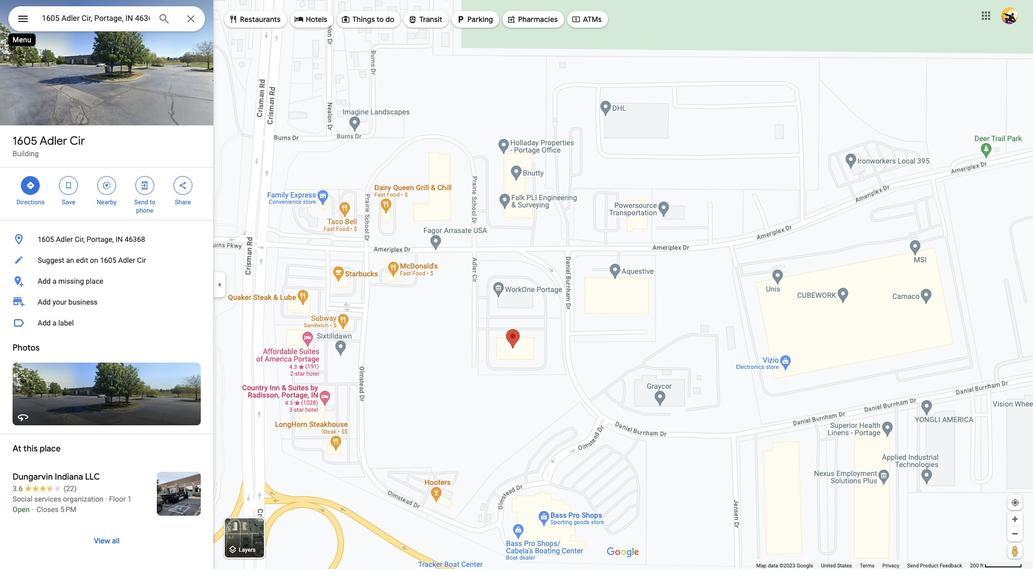 Task type: vqa. For each thing, say whether or not it's contained in the screenshot.
privacy button
yes



Task type: locate. For each thing, give the bounding box(es) containing it.
adler for cir,
[[56, 235, 73, 244]]

to
[[377, 15, 384, 24], [150, 199, 155, 206]]

nearby
[[97, 199, 117, 206]]

2 vertical spatial 1605
[[100, 256, 116, 265]]

1605 Adler Cir, Portage, IN 46368 field
[[8, 6, 205, 31]]

0 vertical spatial 1605
[[13, 134, 37, 149]]

add inside button
[[38, 277, 51, 286]]

at this place
[[13, 444, 61, 455]]

feedback
[[941, 564, 963, 569]]

 pharmacies
[[507, 14, 558, 25]]

3 add from the top
[[38, 319, 51, 328]]

a
[[53, 277, 57, 286], [53, 319, 57, 328]]

footer
[[757, 563, 971, 570]]

share
[[175, 199, 191, 206]]

suggest an edit on 1605 adler cir
[[38, 256, 146, 265]]

google maps element
[[0, 0, 1034, 570]]


[[102, 180, 111, 192]]

privacy
[[883, 564, 900, 569]]

(22)
[[64, 485, 77, 493]]

0 horizontal spatial cir
[[70, 134, 85, 149]]

0 horizontal spatial to
[[150, 199, 155, 206]]

place
[[86, 277, 103, 286], [40, 444, 61, 455]]

cir up  at top
[[70, 134, 85, 149]]

add left label
[[38, 319, 51, 328]]

phone
[[136, 207, 154, 215]]

terms button
[[861, 563, 875, 570]]

0 vertical spatial add
[[38, 277, 51, 286]]

cir
[[70, 134, 85, 149], [137, 256, 146, 265]]

1 vertical spatial adler
[[56, 235, 73, 244]]

show street view coverage image
[[1008, 544, 1024, 559]]

0 horizontal spatial send
[[134, 199, 148, 206]]


[[64, 180, 73, 192]]

zoom out image
[[1012, 531, 1020, 538]]

your
[[53, 298, 67, 307]]

5 pm
[[60, 506, 77, 514]]

1 vertical spatial a
[[53, 319, 57, 328]]

1605 inside button
[[100, 256, 116, 265]]

map
[[757, 564, 767, 569]]

place down on
[[86, 277, 103, 286]]

ft
[[981, 564, 985, 569]]

1 vertical spatial cir
[[137, 256, 146, 265]]

suggest
[[38, 256, 64, 265]]

send up phone
[[134, 199, 148, 206]]

1605 up suggest
[[38, 235, 54, 244]]

terms
[[861, 564, 875, 569]]

1 horizontal spatial 1605
[[38, 235, 54, 244]]


[[408, 14, 418, 25]]

1 vertical spatial to
[[150, 199, 155, 206]]

2 a from the top
[[53, 319, 57, 328]]

open
[[13, 506, 30, 514]]

parking
[[468, 15, 493, 24]]

1605 up building
[[13, 134, 37, 149]]

add down suggest
[[38, 277, 51, 286]]

add inside button
[[38, 319, 51, 328]]

a left missing
[[53, 277, 57, 286]]

0 vertical spatial adler
[[40, 134, 67, 149]]

states
[[838, 564, 853, 569]]

view all button
[[83, 529, 130, 554]]

0 vertical spatial send
[[134, 199, 148, 206]]

united states
[[822, 564, 853, 569]]

adler inside the 1605 adler cir building
[[40, 134, 67, 149]]

1 vertical spatial 1605
[[38, 235, 54, 244]]

footer inside google maps element
[[757, 563, 971, 570]]

1 vertical spatial add
[[38, 298, 51, 307]]

None field
[[42, 12, 150, 25]]

cir inside button
[[137, 256, 146, 265]]

2 add from the top
[[38, 298, 51, 307]]

adler down in
[[118, 256, 135, 265]]

send for send product feedback
[[908, 564, 920, 569]]

cir down 46368
[[137, 256, 146, 265]]

200 ft button
[[971, 564, 1023, 569]]

a inside button
[[53, 277, 57, 286]]

add for add your business
[[38, 298, 51, 307]]

 hotels
[[294, 14, 328, 25]]

1 add from the top
[[38, 277, 51, 286]]

add your business link
[[0, 292, 213, 313]]

add left 'your'
[[38, 298, 51, 307]]

1605 right on
[[100, 256, 116, 265]]

footer containing map data ©2023 google
[[757, 563, 971, 570]]

1605 inside button
[[38, 235, 54, 244]]

social
[[13, 496, 32, 504]]

add your business
[[38, 298, 98, 307]]

1 horizontal spatial place
[[86, 277, 103, 286]]

2 horizontal spatial 1605
[[100, 256, 116, 265]]

1 horizontal spatial to
[[377, 15, 384, 24]]


[[341, 14, 351, 25]]

building
[[13, 150, 39, 158]]

2 vertical spatial add
[[38, 319, 51, 328]]

collapse side panel image
[[214, 279, 226, 291]]

send inside send to phone
[[134, 199, 148, 206]]

1605 inside the 1605 adler cir building
[[13, 134, 37, 149]]

·
[[105, 496, 107, 504]]

social services organization · floor 1 open ⋅ closes 5 pm
[[13, 496, 132, 514]]

restaurants
[[240, 15, 281, 24]]

0 vertical spatial a
[[53, 277, 57, 286]]

place inside button
[[86, 277, 103, 286]]

llc
[[85, 473, 100, 483]]

0 horizontal spatial 1605
[[13, 134, 37, 149]]

2 vertical spatial adler
[[118, 256, 135, 265]]

send inside button
[[908, 564, 920, 569]]

add a missing place button
[[0, 271, 213, 292]]

 atms
[[572, 14, 602, 25]]

0 vertical spatial to
[[377, 15, 384, 24]]

0 vertical spatial cir
[[70, 134, 85, 149]]

closes
[[36, 506, 59, 514]]

1605 adler cir building
[[13, 134, 85, 158]]

1 a from the top
[[53, 277, 57, 286]]

to up phone
[[150, 199, 155, 206]]

adler for cir
[[40, 134, 67, 149]]

show your location image
[[1011, 499, 1021, 508]]

map data ©2023 google
[[757, 564, 814, 569]]

a left label
[[53, 319, 57, 328]]

view
[[94, 537, 110, 546]]

add a label button
[[0, 313, 213, 334]]

1 horizontal spatial cir
[[137, 256, 146, 265]]

view all
[[94, 537, 120, 546]]

200 ft
[[971, 564, 985, 569]]

google account: ben nelson  
(ben.nelson1980@gmail.com) image
[[1002, 7, 1019, 24]]

data
[[768, 564, 779, 569]]

missing
[[58, 277, 84, 286]]

0 horizontal spatial place
[[40, 444, 61, 455]]

a for missing
[[53, 277, 57, 286]]

add a label
[[38, 319, 74, 328]]

adler left the 'cir,'
[[56, 235, 73, 244]]

do
[[386, 15, 395, 24]]

a inside button
[[53, 319, 57, 328]]

to left do
[[377, 15, 384, 24]]

adler
[[40, 134, 67, 149], [56, 235, 73, 244], [118, 256, 135, 265]]

3.6 stars 22 reviews image
[[13, 484, 77, 494]]

send
[[134, 199, 148, 206], [908, 564, 920, 569]]

1 vertical spatial send
[[908, 564, 920, 569]]

send left product
[[908, 564, 920, 569]]

0 vertical spatial place
[[86, 277, 103, 286]]

adler inside button
[[56, 235, 73, 244]]


[[26, 180, 35, 192]]

1605 for cir,
[[38, 235, 54, 244]]

add
[[38, 277, 51, 286], [38, 298, 51, 307], [38, 319, 51, 328]]

united states button
[[822, 563, 853, 570]]

save
[[62, 199, 75, 206]]

 button
[[8, 6, 38, 33]]

this
[[23, 444, 38, 455]]

place right 'this'
[[40, 444, 61, 455]]

adler up  at top
[[40, 134, 67, 149]]

1 horizontal spatial send
[[908, 564, 920, 569]]



Task type: describe. For each thing, give the bounding box(es) containing it.
to inside send to phone
[[150, 199, 155, 206]]

 transit
[[408, 14, 443, 25]]

in
[[116, 235, 123, 244]]

organization
[[63, 496, 104, 504]]

adler inside button
[[118, 256, 135, 265]]

none field inside 1605 adler cir, portage, in 46368 field
[[42, 12, 150, 25]]

suggest an edit on 1605 adler cir button
[[0, 250, 213, 271]]

product
[[921, 564, 939, 569]]


[[294, 14, 304, 25]]

send for send to phone
[[134, 199, 148, 206]]

⋅
[[31, 506, 35, 514]]


[[178, 180, 188, 192]]

46368
[[125, 235, 145, 244]]

3.6
[[13, 485, 23, 493]]

services
[[34, 496, 61, 504]]

 things to do
[[341, 14, 395, 25]]

1605 adler cir, portage, in 46368
[[38, 235, 145, 244]]

directions
[[16, 199, 45, 206]]

add for add a label
[[38, 319, 51, 328]]

indiana
[[55, 473, 83, 483]]

an
[[66, 256, 74, 265]]

add for add a missing place
[[38, 277, 51, 286]]

200
[[971, 564, 980, 569]]


[[572, 14, 581, 25]]

1605 adler cir, portage, in 46368 button
[[0, 229, 213, 250]]

business
[[68, 298, 98, 307]]

©2023
[[780, 564, 796, 569]]

dungarvin
[[13, 473, 53, 483]]

a for label
[[53, 319, 57, 328]]

1605 adler cir main content
[[0, 0, 213, 570]]

edit
[[76, 256, 88, 265]]


[[456, 14, 466, 25]]

send to phone
[[134, 199, 155, 215]]

all
[[112, 537, 120, 546]]

united
[[822, 564, 837, 569]]

hotels
[[306, 15, 328, 24]]

floor
[[109, 496, 126, 504]]

google
[[797, 564, 814, 569]]

cir,
[[75, 235, 85, 244]]

things
[[353, 15, 375, 24]]


[[140, 180, 150, 192]]

actions for 1605 adler cir region
[[0, 168, 213, 220]]

1605 for cir
[[13, 134, 37, 149]]

1 vertical spatial place
[[40, 444, 61, 455]]

 search field
[[8, 6, 205, 33]]

send product feedback button
[[908, 563, 963, 570]]

photos
[[13, 343, 40, 354]]

 parking
[[456, 14, 493, 25]]

transit
[[420, 15, 443, 24]]

on
[[90, 256, 98, 265]]

atms
[[583, 15, 602, 24]]

privacy button
[[883, 563, 900, 570]]

label
[[58, 319, 74, 328]]

cir inside the 1605 adler cir building
[[70, 134, 85, 149]]


[[17, 12, 29, 26]]

1
[[128, 496, 132, 504]]

pharmacies
[[519, 15, 558, 24]]

send product feedback
[[908, 564, 963, 569]]

add a missing place
[[38, 277, 103, 286]]

layers
[[239, 548, 256, 554]]


[[507, 14, 516, 25]]

 restaurants
[[229, 14, 281, 25]]

at
[[13, 444, 21, 455]]

dungarvin indiana llc
[[13, 473, 100, 483]]

portage,
[[87, 235, 114, 244]]

to inside  things to do
[[377, 15, 384, 24]]


[[229, 14, 238, 25]]

zoom in image
[[1012, 516, 1020, 524]]



